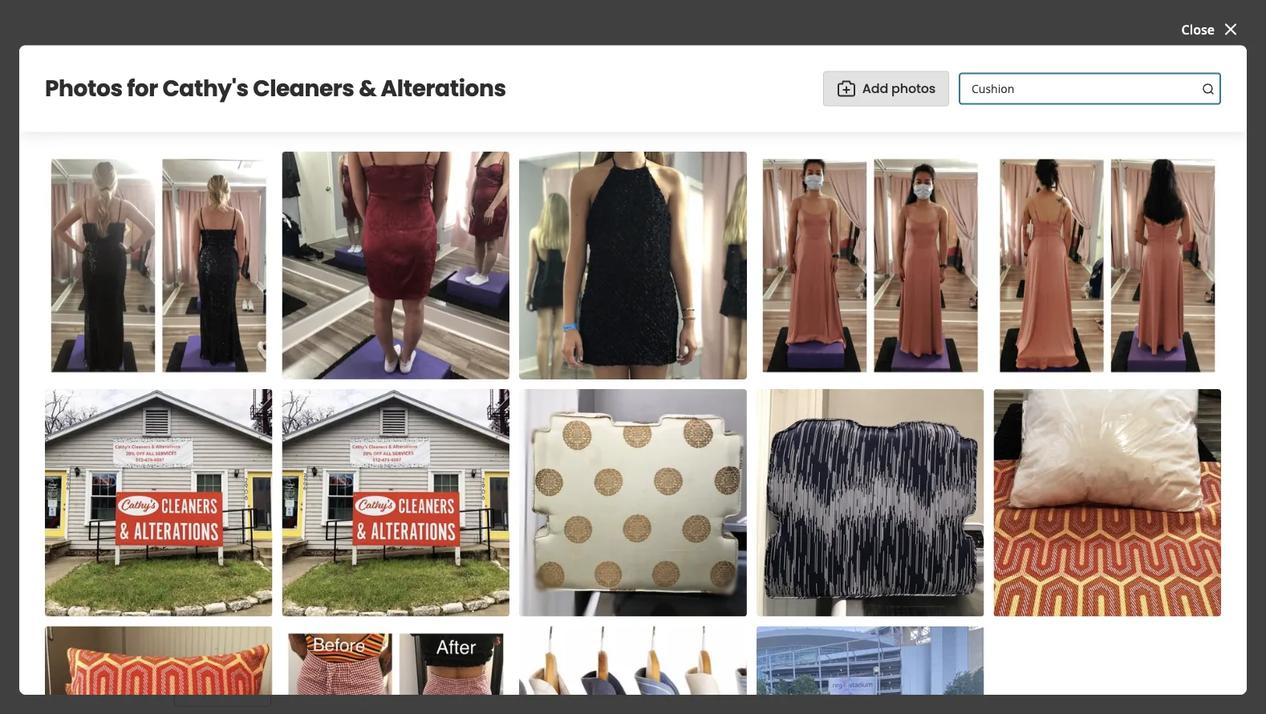 Task type: describe. For each thing, give the bounding box(es) containing it.
more
[[233, 474, 264, 492]]

huynh
[[213, 595, 255, 613]]

read more button
[[174, 672, 271, 707]]

search image
[[1202, 83, 1215, 95]]

in 1 review link for patching services in 1 review
[[278, 389, 348, 406]]

alterations inside about the business element
[[174, 644, 239, 661]]

in 1 review link for hemming services in 1 review
[[285, 351, 355, 368]]

recutting
[[461, 428, 517, 445]]

services up garment
[[174, 270, 242, 292]]

children's clothing alterations
[[174, 428, 355, 445]]

photos for photos & videos
[[174, 55, 229, 78]]

cleaning
[[322, 644, 374, 661]]

business for verified by business
[[387, 273, 441, 290]]

2
[[340, 312, 347, 329]]

add photos
[[863, 80, 936, 98]]

Search photos text field
[[959, 73, 1221, 105]]

stain removal in 1 review
[[461, 351, 616, 368]]

business for huynh b. business owner
[[213, 614, 259, 630]]

1 vertical spatial dress
[[532, 389, 567, 406]]

in for stain removal in 1 review
[[549, 351, 561, 368]]

add photos link
[[823, 71, 949, 106]]

services offered
[[174, 270, 304, 292]]

in for dress alterations in 1 review
[[567, 312, 578, 329]]

1 for dress alterations
[[582, 312, 589, 329]]

about
[[174, 553, 223, 575]]

stain
[[461, 351, 491, 368]]

services for recutting services
[[521, 428, 569, 445]]

about the business
[[174, 553, 326, 575]]

more
[[224, 681, 258, 699]]

see 25 more
[[188, 474, 264, 492]]

photos for cathy's cleaners & alterations
[[45, 73, 506, 104]]

services offered element
[[148, 243, 773, 501]]

in for hemming services in 1 review
[[288, 351, 300, 368]]

services for patching services in 1 review
[[229, 389, 278, 406]]

photos & videos element
[[0, 0, 1266, 714]]

24 chevron down v2 image
[[267, 473, 287, 492]]

1 horizontal spatial &
[[359, 73, 376, 104]]

photos for photos for cathy's cleaners & alterations
[[45, 73, 122, 104]]

photo of cathy's cleaners & alterations - austin, tx, us. sequin long gown before and after taken in at chest and waist image
[[174, 97, 335, 217]]

by
[[368, 273, 383, 290]]

offered
[[245, 270, 304, 292]]

next image
[[745, 148, 763, 167]]

hemming services in 1 review
[[174, 351, 355, 368]]

1 for stain removal
[[564, 351, 572, 368]]

photo of cathy's cleaners & alterations - austin, tx, us. flare to pencil dress image
[[348, 97, 508, 217]]

1 for patching services
[[296, 389, 303, 406]]

alterations inside photos & videos element
[[381, 73, 506, 104]]

garment repair services in 2 reviews
[[174, 312, 398, 329]]

videos
[[248, 55, 300, 78]]

for
[[127, 73, 158, 104]]

review for hemming services in 1 review
[[314, 351, 355, 368]]

photos
[[892, 80, 936, 98]]

patching
[[174, 389, 226, 406]]

close
[[1182, 21, 1215, 38]]

see 25 more button
[[174, 465, 300, 501]]

recutting services
[[461, 428, 569, 445]]

laundry
[[377, 644, 426, 661]]

16 checkmark badged v2 image
[[444, 275, 457, 288]]

24 close v2 image
[[1221, 20, 1241, 39]]



Task type: vqa. For each thing, say whether or not it's contained in the screenshot.
second Next icon
no



Task type: locate. For each thing, give the bounding box(es) containing it.
25
[[214, 474, 229, 492]]

2 vertical spatial business
[[213, 614, 259, 630]]

add
[[863, 80, 888, 98]]

services down bridesmaid dress alterations
[[521, 428, 569, 445]]

in 1 review link up stain removal in 1 review
[[563, 312, 634, 329]]

patching services in 1 review
[[174, 389, 348, 406]]

in up stain removal in 1 review
[[567, 312, 578, 329]]

children's
[[174, 428, 234, 445]]

1 for hemming services
[[303, 351, 311, 368]]

0 horizontal spatial photos
[[45, 73, 122, 104]]

alterations tailoring dry cleaning laundry
[[174, 644, 426, 661]]

dress down stain removal in 1 review
[[532, 389, 567, 406]]

cathy's
[[162, 73, 249, 104]]

1 vertical spatial business
[[255, 553, 326, 575]]

business inside services offered element
[[387, 273, 441, 290]]

verified
[[317, 273, 365, 290]]

review for patching services in 1 review
[[307, 389, 348, 406]]

business down huynh
[[213, 614, 259, 630]]

dry
[[298, 644, 319, 661]]

business left 16 checkmark badged v2 icon
[[387, 273, 441, 290]]

in right 'removal'
[[549, 351, 561, 368]]

1 horizontal spatial dress
[[532, 389, 567, 406]]

close button
[[1182, 19, 1241, 39]]

clothing
[[237, 428, 287, 445]]

in 1 review link down 2 on the top left
[[285, 351, 355, 368]]

tailoring
[[243, 644, 294, 661]]

in 1 review link
[[563, 312, 634, 329], [285, 351, 355, 368], [546, 351, 616, 368], [278, 389, 348, 406]]

in 1 review link for dress alterations in 1 review
[[563, 312, 634, 329]]

0 horizontal spatial dress
[[461, 312, 495, 329]]

previous image
[[184, 148, 202, 167]]

alterations
[[381, 73, 506, 104], [498, 312, 563, 329], [570, 389, 635, 406], [290, 428, 355, 445], [174, 644, 239, 661]]

business inside huynh b. business owner
[[213, 614, 259, 630]]

in for patching services in 1 review
[[281, 389, 293, 406]]

see
[[188, 474, 211, 492]]

business
[[387, 273, 441, 290], [255, 553, 326, 575], [213, 614, 259, 630]]

huynh b. business owner
[[213, 595, 297, 630]]

business up b.
[[255, 553, 326, 575]]

bridesmaid
[[461, 389, 529, 406]]

services up patching services in 1 review at bottom left
[[236, 351, 285, 368]]

services for hemming services in 1 review
[[236, 351, 285, 368]]

in down garment repair services in 2 reviews
[[288, 351, 300, 368]]

bridesmaid dress alterations
[[461, 389, 635, 406]]

0 horizontal spatial &
[[232, 55, 245, 78]]

verified by business
[[317, 273, 441, 290]]

1 down garment repair services in 2 reviews
[[303, 351, 311, 368]]

in up children's clothing alterations
[[281, 389, 293, 406]]

in 2 reviews link
[[321, 312, 398, 329]]

review
[[592, 312, 634, 329], [314, 351, 355, 368], [575, 351, 616, 368], [307, 389, 348, 406]]

removal
[[494, 351, 546, 368]]

business for about the business
[[255, 553, 326, 575]]

photos right for
[[174, 55, 229, 78]]

24 add photo v2 image
[[837, 79, 856, 98]]

1
[[582, 312, 589, 329], [303, 351, 311, 368], [564, 351, 572, 368], [296, 389, 303, 406]]

repair
[[231, 312, 269, 329]]

read
[[188, 681, 221, 699]]

services down offered
[[273, 312, 321, 329]]

photo of huynh b. image
[[174, 596, 206, 628]]

hemming
[[174, 351, 233, 368]]

garment
[[174, 312, 227, 329]]

& right cleaners
[[359, 73, 376, 104]]

0 vertical spatial business
[[387, 273, 441, 290]]

in 1 review link up bridesmaid dress alterations
[[546, 351, 616, 368]]

dress
[[461, 312, 495, 329], [532, 389, 567, 406]]

in left 2 on the top left
[[325, 312, 336, 329]]

photo of cathy's cleaners & alterations - austin, tx, us. image
[[521, 97, 681, 217]]

dress alterations in 1 review
[[461, 312, 634, 329]]

1 up stain removal in 1 review
[[582, 312, 589, 329]]

review for dress alterations in 1 review
[[592, 312, 634, 329]]

services up clothing
[[229, 389, 278, 406]]

1 up children's clothing alterations
[[296, 389, 303, 406]]

in
[[325, 312, 336, 329], [567, 312, 578, 329], [288, 351, 300, 368], [549, 351, 561, 368], [281, 389, 293, 406]]

about the business element
[[148, 526, 780, 707]]

services
[[174, 270, 242, 292], [273, 312, 321, 329], [236, 351, 285, 368], [229, 389, 278, 406], [521, 428, 569, 445]]

photos & videos
[[174, 55, 300, 78]]

&
[[232, 55, 245, 78], [359, 73, 376, 104]]

in 1 review link up children's clothing alterations
[[278, 389, 348, 406]]

read more
[[188, 681, 258, 699]]

photos
[[174, 55, 229, 78], [45, 73, 122, 104]]

1 horizontal spatial photos
[[174, 55, 229, 78]]

review for stain removal in 1 review
[[575, 351, 616, 368]]

b.
[[258, 595, 271, 613]]

in 1 review link for stain removal in 1 review
[[546, 351, 616, 368]]

dress up stain
[[461, 312, 495, 329]]

cleaners
[[253, 73, 354, 104]]

1 up bridesmaid dress alterations
[[564, 351, 572, 368]]

& left videos
[[232, 55, 245, 78]]

the
[[226, 553, 252, 575]]

0 vertical spatial dress
[[461, 312, 495, 329]]

reviews
[[350, 312, 398, 329]]

owner
[[262, 614, 297, 630]]

photos left for
[[45, 73, 122, 104]]



